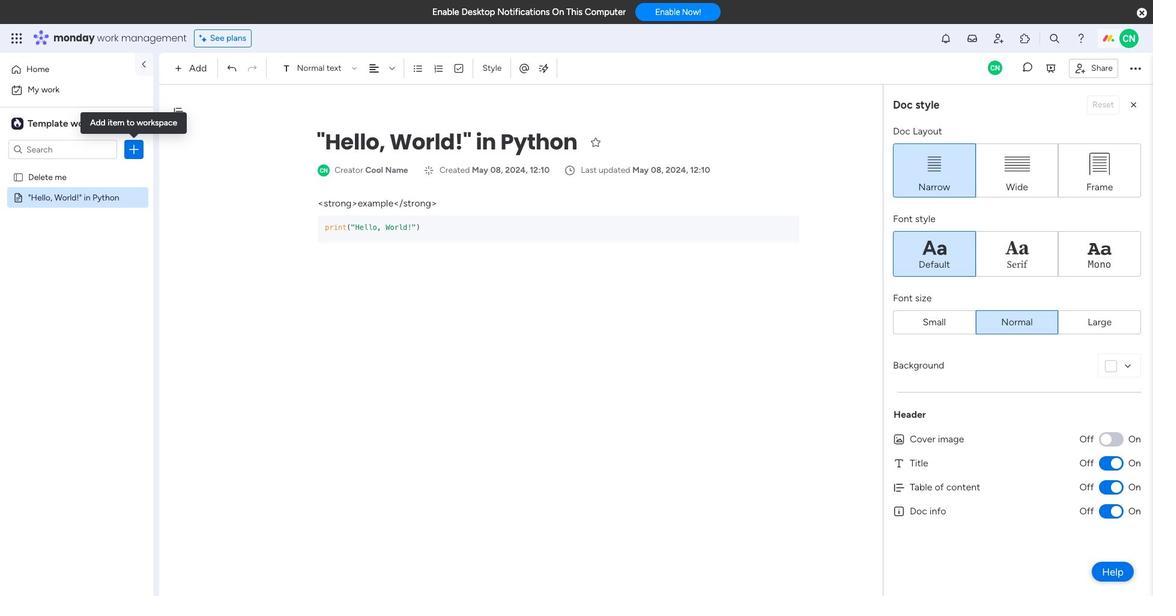 Task type: vqa. For each thing, say whether or not it's contained in the screenshot.
See plans icon
yes



Task type: locate. For each thing, give the bounding box(es) containing it.
0 vertical spatial option
[[7, 60, 128, 79]]

add to favorites image
[[590, 136, 602, 148]]

2 vertical spatial option
[[0, 166, 153, 169]]

group
[[893, 144, 1142, 198], [893, 231, 1142, 277], [893, 311, 1142, 335]]

option
[[7, 60, 128, 79], [7, 81, 146, 100], [0, 166, 153, 169]]

None field
[[314, 127, 581, 158]]

1 vertical spatial group
[[893, 231, 1142, 277]]

select product image
[[11, 32, 23, 44]]

workspace image
[[11, 117, 23, 130]]

notifications image
[[940, 32, 952, 44]]

bulleted list image
[[413, 63, 424, 74]]

list box
[[0, 164, 153, 370]]

2 vertical spatial group
[[893, 311, 1142, 335]]

monday marketplace image
[[1020, 32, 1032, 44]]

search everything image
[[1049, 32, 1061, 44]]

0 vertical spatial group
[[893, 144, 1142, 198]]

1 vertical spatial option
[[7, 81, 146, 100]]

options image
[[128, 144, 140, 156]]

numbered list image
[[433, 63, 444, 74]]



Task type: describe. For each thing, give the bounding box(es) containing it.
checklist image
[[454, 63, 465, 74]]

v2 ellipsis image
[[1131, 61, 1142, 76]]

2 group from the top
[[893, 231, 1142, 277]]

dapulse close image
[[1137, 7, 1148, 19]]

public board image
[[13, 192, 24, 203]]

mention image
[[519, 62, 531, 74]]

update feed image
[[967, 32, 979, 44]]

3 group from the top
[[893, 311, 1142, 335]]

help image
[[1075, 32, 1087, 44]]

board activity image
[[988, 60, 1003, 75]]

button padding image
[[1128, 99, 1140, 111]]

1 group from the top
[[893, 144, 1142, 198]]

public board image
[[13, 171, 24, 183]]

see plans image
[[199, 32, 210, 45]]

cool name image
[[1120, 29, 1139, 48]]

workspace image
[[14, 117, 21, 130]]

dynamic values image
[[538, 62, 550, 75]]

Search in workspace field
[[25, 143, 100, 157]]

undo ⌘+z image
[[227, 63, 238, 74]]

workspace selection element
[[11, 117, 118, 131]]

invite members image
[[993, 32, 1005, 44]]



